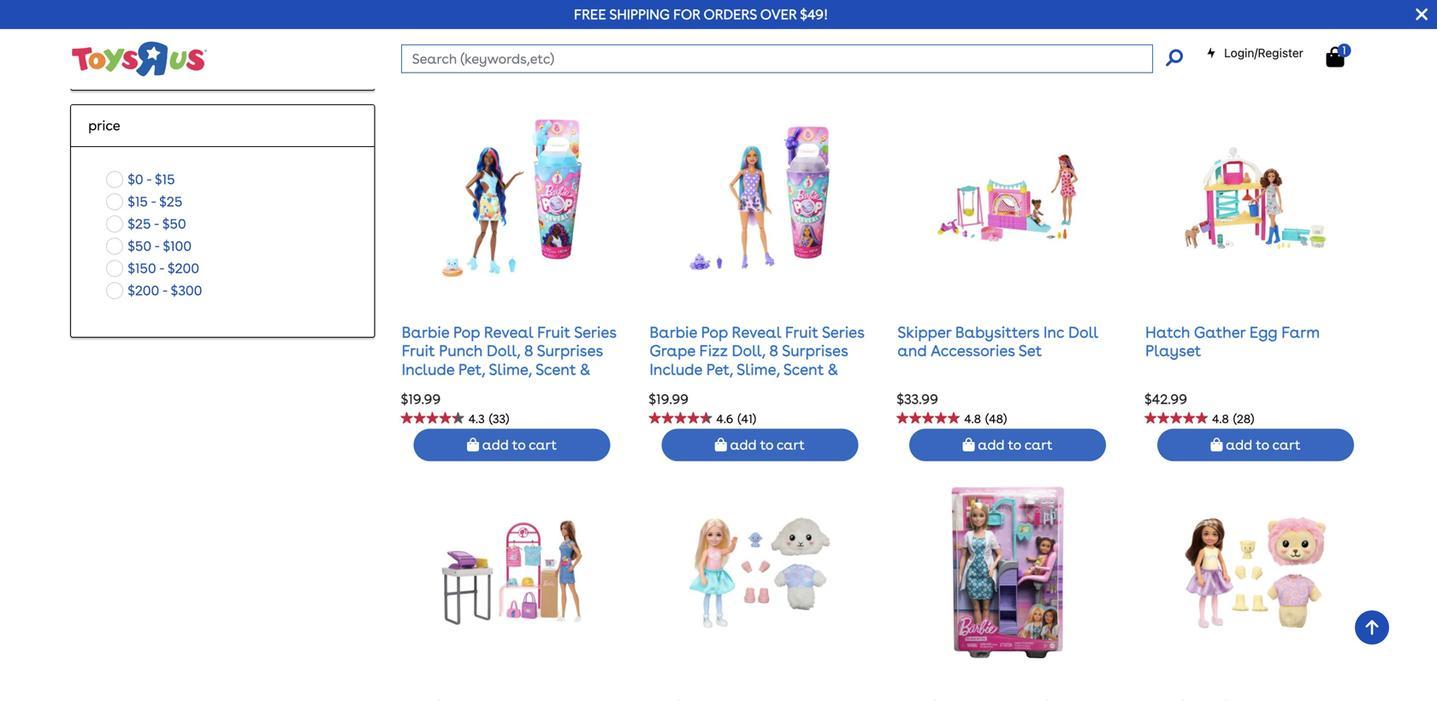 Task type: vqa. For each thing, say whether or not it's contained in the screenshot.


Task type: describe. For each thing, give the bounding box(es) containing it.
shopping bag image for add to cart button underneath (0)
[[715, 63, 727, 77]]

add to cart button down (41)
[[662, 429, 859, 462]]

- for $200
[[162, 282, 168, 299]]

(38)
[[986, 37, 1007, 52]]

add to cart for add to cart button underneath (38)
[[975, 62, 1053, 79]]

doll
[[1069, 324, 1099, 342]]

$300
[[171, 282, 202, 299]]

1 horizontal spatial $15
[[155, 171, 175, 188]]

cart for shopping bag icon associated with add to cart button underneath (38)
[[1025, 62, 1053, 79]]

1
[[1343, 43, 1347, 57]]

(33)
[[489, 412, 509, 427]]

grape
[[650, 342, 696, 361]]

4.6
[[717, 412, 734, 427]]

$15 - $25
[[128, 193, 183, 210]]

barbie pop reveal fruit series grape fizz doll, 8 surprises include pet, slime, scent & color change link
[[650, 324, 865, 397]]

hatch gather egg farm playset
[[1146, 324, 1321, 361]]

cart for shopping bag icon corresponding to add to cart button underneath (0)
[[777, 62, 805, 79]]

barbie cutie reveal cozy cute t-shirts series chelsea doll and accessories image
[[1186, 488, 1327, 659]]

toys r us image
[[70, 40, 207, 78]]

$50 inside button
[[162, 215, 186, 232]]

4.8 for 4.8 (25)
[[469, 37, 486, 52]]

4.8 for 4.8 (48)
[[965, 412, 982, 427]]

reveal for punch
[[484, 324, 534, 342]]

cart for shopping bag icon related to add to cart button under (48)
[[1025, 437, 1053, 454]]

babysitters
[[956, 324, 1040, 342]]

(48)
[[986, 412, 1008, 427]]

$200 - $300
[[128, 282, 202, 299]]

1 link
[[1327, 43, 1362, 68]]

slime, for punch
[[489, 361, 532, 379]]

$50 - $100 button
[[101, 235, 197, 257]]

barbie pop reveal fruit series grape fizz doll, 8 surprises include pet, slime, scent & color change image
[[690, 113, 831, 284]]

add to cart for add to cart button below the (28) on the bottom right of page
[[1223, 437, 1301, 454]]

add to cart for add to cart button below (25)
[[479, 62, 557, 79]]

4.8 for 4.8 (39)
[[1213, 37, 1230, 52]]

add to cart for add to cart button underneath (0)
[[727, 62, 805, 79]]

$25 - $50 button
[[101, 213, 191, 235]]

0 horizontal spatial $15
[[128, 193, 148, 210]]

0 horizontal spatial $25
[[128, 215, 151, 232]]

login/register
[[1225, 46, 1304, 60]]

0.0 (0)
[[717, 37, 753, 52]]

punch
[[439, 342, 483, 361]]

shopping bag image down 4.8 (25)
[[467, 63, 479, 77]]

change for fizz
[[694, 379, 752, 397]]

add to cart for add to cart button below (41)
[[727, 437, 805, 454]]

barbie make and sell boutique playset image
[[442, 488, 583, 659]]

4.8 (25)
[[469, 37, 511, 52]]

skipper babysitters inc doll and accessories set
[[898, 324, 1099, 361]]

shopping bag image for 1 link
[[1327, 47, 1345, 67]]

shopping bag image for hatch gather egg farm playset
[[1211, 438, 1223, 452]]

5-7 years button
[[101, 32, 193, 55]]

barbie pop reveal fruit series fruit punch doll, 8 surprises include pet, slime, scent & color change link
[[402, 324, 617, 397]]

& for barbie pop reveal fruit series fruit punch doll, 8 surprises include pet, slime, scent & color change
[[580, 361, 591, 379]]

accessories
[[931, 342, 1016, 361]]

$0
[[128, 171, 143, 188]]

4.8 (48)
[[965, 412, 1008, 427]]

add to cart button down (48)
[[910, 429, 1107, 462]]

orders
[[704, 6, 757, 23]]

5-
[[128, 35, 141, 52]]

shopping bag image for add to cart button below (41)
[[715, 438, 727, 452]]

add for shopping bag image related to barbie pop reveal fruit series fruit punch doll, 8 surprises include pet, slime, scent & color change
[[483, 437, 509, 454]]

farm
[[1282, 324, 1321, 342]]

playset
[[1146, 342, 1202, 361]]

inc
[[1044, 324, 1065, 342]]

for
[[674, 6, 701, 23]]

$100
[[163, 238, 192, 254]]

$200 - $300 button
[[101, 280, 207, 302]]

(0)
[[738, 37, 753, 52]]

7
[[141, 35, 148, 52]]

4.4
[[965, 37, 982, 52]]

$49!
[[800, 6, 829, 23]]

hatch gather egg farm playset image
[[1186, 113, 1327, 284]]

add to cart button down (38)
[[910, 54, 1107, 87]]

add to cart for add to cart button under (48)
[[975, 437, 1053, 454]]

pet, for punch
[[459, 361, 485, 379]]

4.8 (28)
[[1213, 412, 1255, 427]]

4.6 (41)
[[717, 412, 757, 427]]

(25)
[[490, 37, 511, 52]]

0 horizontal spatial fruit
[[402, 342, 435, 361]]

gather
[[1195, 324, 1246, 342]]

surprises for barbie pop reveal fruit series fruit punch doll, 8 surprises include pet, slime, scent & color change
[[537, 342, 603, 361]]

add to cart button down (33)
[[414, 429, 611, 462]]



Task type: locate. For each thing, give the bounding box(es) containing it.
shopping bag image down "4.8 (28)"
[[1211, 438, 1223, 452]]

close button image
[[1417, 5, 1429, 24]]

& inside barbie pop reveal fruit series fruit punch doll, 8 surprises include pet, slime, scent & color change $19.99
[[580, 361, 591, 379]]

8 for punch
[[524, 342, 534, 361]]

pop inside barbie pop reveal fruit series fruit punch doll, 8 surprises include pet, slime, scent & color change $19.99
[[454, 324, 480, 342]]

series for barbie pop reveal fruit series fruit punch doll, 8 surprises include pet, slime, scent & color change
[[574, 324, 617, 342]]

- down $0 - $15
[[151, 193, 156, 210]]

1 pop from the left
[[454, 324, 480, 342]]

2 doll, from the left
[[732, 342, 766, 361]]

price element
[[88, 115, 357, 136]]

& inside barbie pop reveal fruit series grape fizz doll, 8 surprises include pet, slime, scent & color change $19.99
[[828, 361, 839, 379]]

slime, for fizz
[[737, 361, 780, 379]]

1 series from the left
[[574, 324, 617, 342]]

0 horizontal spatial surprises
[[537, 342, 603, 361]]

4.8 left (25)
[[469, 37, 486, 52]]

scent
[[536, 361, 576, 379], [784, 361, 824, 379]]

1 horizontal spatial 8
[[770, 342, 779, 361]]

1 horizontal spatial &
[[828, 361, 839, 379]]

color inside barbie pop reveal fruit series grape fizz doll, 8 surprises include pet, slime, scent & color change $19.99
[[650, 379, 690, 397]]

shopping bag image for add to cart button underneath (38)
[[963, 63, 975, 77]]

2 change from the left
[[694, 379, 752, 397]]

include for grape
[[650, 361, 703, 379]]

shopping bag image for barbie pop reveal fruit series fruit punch doll, 8 surprises include pet, slime, scent & color change
[[467, 438, 479, 452]]

shopping bag image down 4.8 (48) at bottom
[[963, 438, 975, 452]]

cart for shopping bag icon for add to cart button below (41)
[[777, 437, 805, 454]]

1 horizontal spatial fruit
[[538, 324, 571, 342]]

slime, up (33)
[[489, 361, 532, 379]]

1 & from the left
[[580, 361, 591, 379]]

doll, for punch
[[487, 342, 521, 361]]

0 horizontal spatial scent
[[536, 361, 576, 379]]

add for shopping bag icon associated with add to cart button underneath (38)
[[979, 62, 1005, 79]]

reveal for fizz
[[732, 324, 782, 342]]

barbie pop reveal fruit series fruit punch doll, 8 surprises include pet, slime, scent & color change image
[[442, 113, 583, 284]]

$25
[[159, 193, 183, 210], [128, 215, 151, 232]]

1 horizontal spatial series
[[822, 324, 865, 342]]

1 horizontal spatial scent
[[784, 361, 824, 379]]

$15 down $0 - $15 button
[[128, 193, 148, 210]]

shopping bag image for add to cart button under (48)
[[963, 438, 975, 452]]

skipper babysitters inc doll and accessories set link
[[898, 324, 1099, 361]]

2 8 from the left
[[770, 342, 779, 361]]

add down the (28) on the bottom right of page
[[1227, 437, 1253, 454]]

8 right fizz
[[770, 342, 779, 361]]

2 surprises from the left
[[782, 342, 849, 361]]

Enter Keyword or Item No. search field
[[401, 45, 1154, 73]]

$19.99 inside barbie pop reveal fruit series fruit punch doll, 8 surprises include pet, slime, scent & color change $19.99
[[401, 391, 441, 408]]

set
[[1019, 342, 1043, 361]]

series inside barbie pop reveal fruit series fruit punch doll, 8 surprises include pet, slime, scent & color change $19.99
[[574, 324, 617, 342]]

egg
[[1250, 324, 1278, 342]]

skipper
[[898, 324, 952, 342]]

add down (48)
[[979, 437, 1005, 454]]

add down (0)
[[731, 62, 757, 79]]

barbie careers dentist doll and playset with accessories, barbie toys image
[[938, 488, 1079, 659]]

change inside barbie pop reveal fruit series grape fizz doll, 8 surprises include pet, slime, scent & color change $19.99
[[694, 379, 752, 397]]

1 change from the left
[[446, 379, 504, 397]]

0 vertical spatial $50
[[162, 215, 186, 232]]

reveal inside barbie pop reveal fruit series fruit punch doll, 8 surprises include pet, slime, scent & color change $19.99
[[484, 324, 534, 342]]

$200 inside button
[[128, 282, 159, 299]]

4.4 (38)
[[965, 37, 1007, 52]]

surprises inside barbie pop reveal fruit series grape fizz doll, 8 surprises include pet, slime, scent & color change $19.99
[[782, 342, 849, 361]]

add to cart down (33)
[[479, 437, 557, 454]]

reveal
[[484, 324, 534, 342], [732, 324, 782, 342]]

pet, down fizz
[[707, 361, 733, 379]]

$200 inside button
[[168, 260, 199, 277]]

series
[[574, 324, 617, 342], [822, 324, 865, 342]]

2 barbie from the left
[[650, 324, 698, 342]]

8 for fizz
[[770, 342, 779, 361]]

- left '$300'
[[162, 282, 168, 299]]

1 horizontal spatial doll,
[[732, 342, 766, 361]]

series inside barbie pop reveal fruit series grape fizz doll, 8 surprises include pet, slime, scent & color change $19.99
[[822, 324, 865, 342]]

$50 up $100
[[162, 215, 186, 232]]

1 horizontal spatial pet,
[[707, 361, 733, 379]]

$15 - $25 button
[[101, 191, 188, 213]]

shopping bag image right login/register in the right of the page
[[1327, 47, 1345, 67]]

8 right punch at the left of page
[[524, 342, 534, 361]]

1 horizontal spatial $25
[[159, 193, 183, 210]]

add for shopping bag image associated with hatch gather egg farm playset
[[1227, 437, 1253, 454]]

1 horizontal spatial change
[[694, 379, 752, 397]]

$25 - $50
[[128, 215, 186, 232]]

change up 4.6
[[694, 379, 752, 397]]

barbie inside barbie pop reveal fruit series grape fizz doll, 8 surprises include pet, slime, scent & color change $19.99
[[650, 324, 698, 342]]

0 horizontal spatial $200
[[128, 282, 159, 299]]

1 vertical spatial $15
[[128, 193, 148, 210]]

4.8
[[469, 37, 486, 52], [1213, 37, 1230, 52], [965, 412, 982, 427], [1213, 412, 1230, 427]]

barbie for grape
[[650, 324, 698, 342]]

1 reveal from the left
[[484, 324, 534, 342]]

color for barbie pop reveal fruit series fruit punch doll, 8 surprises include pet, slime, scent & color change
[[402, 379, 442, 397]]

add down (38)
[[979, 62, 1005, 79]]

cart
[[529, 62, 557, 79], [777, 62, 805, 79], [1025, 62, 1053, 79], [529, 437, 557, 454], [777, 437, 805, 454], [1025, 437, 1053, 454], [1273, 437, 1301, 454]]

1 color from the left
[[402, 379, 442, 397]]

barbie inside barbie pop reveal fruit series fruit punch doll, 8 surprises include pet, slime, scent & color change $19.99
[[402, 324, 450, 342]]

- left $100
[[155, 238, 160, 254]]

$150 - $200 button
[[101, 257, 205, 280]]

1 8 from the left
[[524, 342, 534, 361]]

$15
[[155, 171, 175, 188], [128, 193, 148, 210]]

$19.99 inside barbie pop reveal fruit series grape fizz doll, 8 surprises include pet, slime, scent & color change $19.99
[[649, 391, 689, 408]]

add for shopping bag image under 4.8 (25)
[[483, 62, 509, 79]]

0 horizontal spatial include
[[402, 361, 455, 379]]

scent for barbie pop reveal fruit series grape fizz doll, 8 surprises include pet, slime, scent & color change
[[784, 361, 824, 379]]

barbie pop reveal fruit series fruit punch doll, 8 surprises include pet, slime, scent & color change $19.99
[[401, 324, 617, 408]]

0 horizontal spatial $50
[[128, 238, 151, 254]]

add to cart for add to cart button underneath (33)
[[479, 437, 557, 454]]

1 horizontal spatial $50
[[162, 215, 186, 232]]

1 horizontal spatial color
[[650, 379, 690, 397]]

add to cart down (48)
[[975, 437, 1053, 454]]

add to cart down (38)
[[975, 62, 1053, 79]]

fruit for barbie pop reveal fruit series grape fizz doll, 8 surprises include pet, slime, scent & color change
[[786, 324, 819, 342]]

add to cart down the (28) on the bottom right of page
[[1223, 437, 1301, 454]]

0 horizontal spatial change
[[446, 379, 504, 397]]

color for barbie pop reveal fruit series grape fizz doll, 8 surprises include pet, slime, scent & color change
[[650, 379, 690, 397]]

reveal inside barbie pop reveal fruit series grape fizz doll, 8 surprises include pet, slime, scent & color change $19.99
[[732, 324, 782, 342]]

change for punch
[[446, 379, 504, 397]]

hatch
[[1146, 324, 1191, 342]]

- right $150
[[159, 260, 164, 277]]

series for barbie pop reveal fruit series grape fizz doll, 8 surprises include pet, slime, scent & color change
[[822, 324, 865, 342]]

doll, right punch at the left of page
[[487, 342, 521, 361]]

4.3 (33)
[[469, 412, 509, 427]]

add to cart down (41)
[[727, 437, 805, 454]]

0 vertical spatial $200
[[168, 260, 199, 277]]

0 horizontal spatial series
[[574, 324, 617, 342]]

4.3
[[469, 412, 485, 427]]

cutie reveal doll and accessories, cozy cute t-shirts lion, "hope" t-shirt, purple-streaked blonde hair, brown eyes image
[[690, 488, 831, 659]]

pop up punch at the left of page
[[454, 324, 480, 342]]

price
[[88, 117, 120, 134]]

$200 down $150
[[128, 282, 159, 299]]

$200 up '$300'
[[168, 260, 199, 277]]

$50 up $150
[[128, 238, 151, 254]]

0 horizontal spatial &
[[580, 361, 591, 379]]

include inside barbie pop reveal fruit series fruit punch doll, 8 surprises include pet, slime, scent & color change $19.99
[[402, 361, 455, 379]]

add down (33)
[[483, 437, 509, 454]]

add down (25)
[[483, 62, 509, 79]]

slime,
[[489, 361, 532, 379], [737, 361, 780, 379]]

1 horizontal spatial pop
[[702, 324, 728, 342]]

0 horizontal spatial color
[[402, 379, 442, 397]]

1 horizontal spatial surprises
[[782, 342, 849, 361]]

1 vertical spatial $25
[[128, 215, 151, 232]]

shopping bag image down 0.0 on the top
[[715, 63, 727, 77]]

cart for shopping bag image under 4.8 (25)
[[529, 62, 557, 79]]

0 horizontal spatial reveal
[[484, 324, 534, 342]]

surprises
[[537, 342, 603, 361], [782, 342, 849, 361]]

add to cart down (0)
[[727, 62, 805, 79]]

1 vertical spatial $200
[[128, 282, 159, 299]]

shipping
[[610, 6, 670, 23]]

2 horizontal spatial fruit
[[786, 324, 819, 342]]

4.8 left (48)
[[965, 412, 982, 427]]

$15 up $15 - $25
[[155, 171, 175, 188]]

(28)
[[1234, 412, 1255, 427]]

include for fruit
[[402, 361, 455, 379]]

add for shopping bag icon corresponding to add to cart button underneath (0)
[[731, 62, 757, 79]]

shopping bag image
[[467, 63, 479, 77], [467, 438, 479, 452], [1211, 438, 1223, 452]]

$14.99
[[649, 16, 689, 33]]

add for shopping bag icon related to add to cart button under (48)
[[979, 437, 1005, 454]]

1 slime, from the left
[[489, 361, 532, 379]]

add to cart
[[479, 62, 557, 79], [727, 62, 805, 79], [975, 62, 1053, 79], [479, 437, 557, 454], [727, 437, 805, 454], [975, 437, 1053, 454], [1223, 437, 1301, 454]]

- inside button
[[155, 238, 160, 254]]

barbie for fruit
[[402, 324, 450, 342]]

5-7 years
[[128, 35, 188, 52]]

1 doll, from the left
[[487, 342, 521, 361]]

1 horizontal spatial $200
[[168, 260, 199, 277]]

include
[[402, 361, 455, 379], [650, 361, 703, 379]]

$50 - $100
[[128, 238, 192, 254]]

color down punch at the left of page
[[402, 379, 442, 397]]

& for barbie pop reveal fruit series grape fizz doll, 8 surprises include pet, slime, scent & color change
[[828, 361, 839, 379]]

shopping bag image down 4.3
[[467, 438, 479, 452]]

2 reveal from the left
[[732, 324, 782, 342]]

- inside button
[[159, 260, 164, 277]]

2 slime, from the left
[[737, 361, 780, 379]]

$150 - $200
[[128, 260, 199, 277]]

1 scent from the left
[[536, 361, 576, 379]]

pop for fizz
[[702, 324, 728, 342]]

pet, inside barbie pop reveal fruit series grape fizz doll, 8 surprises include pet, slime, scent & color change $19.99
[[707, 361, 733, 379]]

1 vertical spatial $50
[[128, 238, 151, 254]]

8 inside barbie pop reveal fruit series fruit punch doll, 8 surprises include pet, slime, scent & color change $19.99
[[524, 342, 534, 361]]

barbie up punch at the left of page
[[402, 324, 450, 342]]

None search field
[[401, 45, 1184, 73]]

1 barbie from the left
[[402, 324, 450, 342]]

surprises inside barbie pop reveal fruit series fruit punch doll, 8 surprises include pet, slime, scent & color change $19.99
[[537, 342, 603, 361]]

0 horizontal spatial doll,
[[487, 342, 521, 361]]

change inside barbie pop reveal fruit series fruit punch doll, 8 surprises include pet, slime, scent & color change $19.99
[[446, 379, 504, 397]]

4.8 (39)
[[1213, 37, 1255, 52]]

-
[[146, 171, 152, 188], [151, 193, 156, 210], [154, 215, 159, 232], [155, 238, 160, 254], [159, 260, 164, 277], [162, 282, 168, 299]]

2 color from the left
[[650, 379, 690, 397]]

2 pet, from the left
[[707, 361, 733, 379]]

doll,
[[487, 342, 521, 361], [732, 342, 766, 361]]

scent inside barbie pop reveal fruit series grape fizz doll, 8 surprises include pet, slime, scent & color change $19.99
[[784, 361, 824, 379]]

to
[[512, 62, 526, 79], [760, 62, 774, 79], [1009, 62, 1022, 79], [512, 437, 526, 454], [760, 437, 774, 454], [1009, 437, 1022, 454], [1257, 437, 1270, 454]]

color down grape
[[650, 379, 690, 397]]

fruit for barbie pop reveal fruit series fruit punch doll, 8 surprises include pet, slime, scent & color change
[[538, 324, 571, 342]]

$33.99
[[897, 391, 939, 408]]

add to cart button down the (28) on the bottom right of page
[[1158, 429, 1355, 462]]

1 horizontal spatial include
[[650, 361, 703, 379]]

include inside barbie pop reveal fruit series grape fizz doll, 8 surprises include pet, slime, scent & color change $19.99
[[650, 361, 703, 379]]

change up 4.3
[[446, 379, 504, 397]]

pop for punch
[[454, 324, 480, 342]]

pop inside barbie pop reveal fruit series grape fizz doll, 8 surprises include pet, slime, scent & color change $19.99
[[702, 324, 728, 342]]

scent inside barbie pop reveal fruit series fruit punch doll, 8 surprises include pet, slime, scent & color change $19.99
[[536, 361, 576, 379]]

0 horizontal spatial 8
[[524, 342, 534, 361]]

surprises for barbie pop reveal fruit series grape fizz doll, 8 surprises include pet, slime, scent & color change
[[782, 342, 849, 361]]

0 horizontal spatial slime,
[[489, 361, 532, 379]]

- for $25
[[154, 215, 159, 232]]

add to cart button
[[414, 54, 611, 87], [662, 54, 859, 87], [910, 54, 1107, 87], [414, 429, 611, 462], [662, 429, 859, 462], [910, 429, 1107, 462], [1158, 429, 1355, 462]]

add to cart down (25)
[[479, 62, 557, 79]]

0 vertical spatial $15
[[155, 171, 175, 188]]

pop
[[454, 324, 480, 342], [702, 324, 728, 342]]

2 series from the left
[[822, 324, 865, 342]]

$50 inside button
[[128, 238, 151, 254]]

include down punch at the left of page
[[402, 361, 455, 379]]

change
[[446, 379, 504, 397], [694, 379, 752, 397]]

color
[[402, 379, 442, 397], [650, 379, 690, 397]]

pop up fizz
[[702, 324, 728, 342]]

4.8 left (39)
[[1213, 37, 1230, 52]]

shopping bag image inside 1 link
[[1327, 47, 1345, 67]]

scent for barbie pop reveal fruit series fruit punch doll, 8 surprises include pet, slime, scent & color change
[[536, 361, 576, 379]]

doll, inside barbie pop reveal fruit series fruit punch doll, 8 surprises include pet, slime, scent & color change $19.99
[[487, 342, 521, 361]]

1 surprises from the left
[[537, 342, 603, 361]]

add for shopping bag icon for add to cart button below (41)
[[731, 437, 757, 454]]

1 horizontal spatial reveal
[[732, 324, 782, 342]]

cart for shopping bag image related to barbie pop reveal fruit series fruit punch doll, 8 surprises include pet, slime, scent & color change
[[529, 437, 557, 454]]

0 vertical spatial $25
[[159, 193, 183, 210]]

4.8 left the (28) on the bottom right of page
[[1213, 412, 1230, 427]]

free
[[574, 6, 607, 23]]

8
[[524, 342, 534, 361], [770, 342, 779, 361]]

- for $50
[[155, 238, 160, 254]]

0 horizontal spatial barbie
[[402, 324, 450, 342]]

$24.99
[[401, 16, 444, 33]]

doll, for fizz
[[732, 342, 766, 361]]

add to cart button down (0)
[[662, 54, 859, 87]]

shopping bag image down the 4.4 at the right top
[[963, 63, 975, 77]]

$19.99
[[897, 16, 937, 33], [1145, 16, 1185, 33], [401, 391, 441, 408], [649, 391, 689, 408]]

include down grape
[[650, 361, 703, 379]]

1 include from the left
[[402, 361, 455, 379]]

and
[[898, 342, 927, 361]]

add to cart button down (25)
[[414, 54, 611, 87]]

barbie up grape
[[650, 324, 698, 342]]

0 horizontal spatial pet,
[[459, 361, 485, 379]]

4.8 for 4.8 (28)
[[1213, 412, 1230, 427]]

1 horizontal spatial barbie
[[650, 324, 698, 342]]

add
[[483, 62, 509, 79], [731, 62, 757, 79], [979, 62, 1005, 79], [483, 437, 509, 454], [731, 437, 757, 454], [979, 437, 1005, 454], [1227, 437, 1253, 454]]

fruit
[[538, 324, 571, 342], [786, 324, 819, 342], [402, 342, 435, 361]]

1 horizontal spatial slime,
[[737, 361, 780, 379]]

free shipping for orders over $49!
[[574, 6, 829, 23]]

$25 up '$25 - $50' at the top left of the page
[[159, 193, 183, 210]]

$42.99
[[1145, 391, 1188, 408]]

slime, inside barbie pop reveal fruit series grape fizz doll, 8 surprises include pet, slime, scent & color change $19.99
[[737, 361, 780, 379]]

barbie pop reveal fruit series grape fizz doll, 8 surprises include pet, slime, scent & color change $19.99
[[649, 324, 865, 408]]

1 pet, from the left
[[459, 361, 485, 379]]

fizz
[[700, 342, 728, 361]]

- for $0
[[146, 171, 152, 188]]

$0 - $15
[[128, 171, 175, 188]]

doll, inside barbie pop reveal fruit series grape fizz doll, 8 surprises include pet, slime, scent & color change $19.99
[[732, 342, 766, 361]]

pet, down punch at the left of page
[[459, 361, 485, 379]]

(41)
[[738, 412, 757, 427]]

slime, inside barbie pop reveal fruit series fruit punch doll, 8 surprises include pet, slime, scent & color change $19.99
[[489, 361, 532, 379]]

$50
[[162, 215, 186, 232], [128, 238, 151, 254]]

- right $0
[[146, 171, 152, 188]]

doll, right fizz
[[732, 342, 766, 361]]

- for $15
[[151, 193, 156, 210]]

2 pop from the left
[[702, 324, 728, 342]]

pet,
[[459, 361, 485, 379], [707, 361, 733, 379]]

shopping bag image down 4.6
[[715, 438, 727, 452]]

color inside barbie pop reveal fruit series fruit punch doll, 8 surprises include pet, slime, scent & color change $19.99
[[402, 379, 442, 397]]

$25 down $15 - $25 button
[[128, 215, 151, 232]]

hatch gather egg farm playset link
[[1146, 324, 1321, 361]]

pet, for fizz
[[707, 361, 733, 379]]

skipper babysitters inc doll and accessories set image
[[938, 113, 1079, 284]]

$0 - $15 button
[[101, 168, 180, 191]]

cart for shopping bag image associated with hatch gather egg farm playset
[[1273, 437, 1301, 454]]

over
[[761, 6, 797, 23]]

login/register button
[[1207, 45, 1304, 62]]

- for $150
[[159, 260, 164, 277]]

2 scent from the left
[[784, 361, 824, 379]]

(39)
[[1234, 37, 1255, 52]]

0.0
[[717, 37, 734, 52]]

2 & from the left
[[828, 361, 839, 379]]

fruit inside barbie pop reveal fruit series grape fizz doll, 8 surprises include pet, slime, scent & color change $19.99
[[786, 324, 819, 342]]

free shipping for orders over $49! link
[[574, 6, 829, 23]]

8 inside barbie pop reveal fruit series grape fizz doll, 8 surprises include pet, slime, scent & color change $19.99
[[770, 342, 779, 361]]

- down $15 - $25
[[154, 215, 159, 232]]

$150
[[128, 260, 156, 277]]

slime, up (41)
[[737, 361, 780, 379]]

years
[[151, 35, 188, 52]]

add down (41)
[[731, 437, 757, 454]]

0 horizontal spatial pop
[[454, 324, 480, 342]]

2 include from the left
[[650, 361, 703, 379]]

pet, inside barbie pop reveal fruit series fruit punch doll, 8 surprises include pet, slime, scent & color change $19.99
[[459, 361, 485, 379]]

shopping bag image
[[1327, 47, 1345, 67], [715, 63, 727, 77], [963, 63, 975, 77], [715, 438, 727, 452], [963, 438, 975, 452]]

barbie
[[402, 324, 450, 342], [650, 324, 698, 342]]



